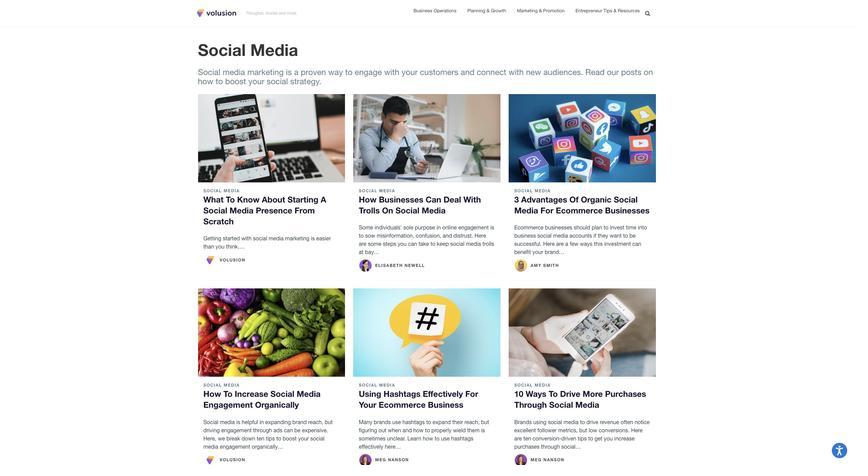 Task type: describe. For each thing, give the bounding box(es) containing it.
newell
[[405, 263, 425, 268]]

social inside "some individuals' sole purpose in online engagement is to sow misinformation, confusion, and distrust. here are some steps you can take to keep social media trolls at bay…"
[[451, 241, 465, 247]]

ways
[[581, 241, 593, 247]]

keep
[[437, 241, 449, 247]]

excellent
[[515, 428, 537, 434]]

elisabeth newell
[[376, 263, 425, 268]]

effectively
[[423, 390, 463, 399]]

individuals'
[[375, 225, 402, 231]]

out
[[379, 428, 387, 434]]

3 advantages of organic social media for ecommerce businesses image
[[509, 94, 657, 182]]

of
[[570, 195, 579, 204]]

invest
[[611, 225, 625, 231]]

your inside ecommerce businesses should plan to invest time into business social media accounts if they want to be successful. here are a few ways this investment can benefit your brand…
[[533, 249, 544, 255]]

many
[[359, 419, 373, 425]]

on inside social media how businesses can deal with trolls on social media
[[382, 206, 394, 215]]

ecommerce inside social media 3 advantages of organic social media for ecommerce businesses
[[556, 206, 603, 215]]

about
[[262, 195, 285, 204]]

be inside "social media is helpful in expanding brand reach, but driving engagement through ads can be expensive. here, we break down ten tips to boost your social media engagement organically…"
[[295, 428, 301, 434]]

properly
[[432, 428, 452, 434]]

with inside social media how businesses can deal with trolls on social media
[[464, 195, 481, 204]]

meg nanson for business
[[376, 458, 409, 463]]

here inside "some individuals' sole purpose in online engagement is to sow misinformation, confusion, and distrust. here are some steps you can take to keep social media trolls at bay…"
[[475, 233, 487, 239]]

here…
[[385, 444, 401, 450]]

bay…
[[365, 249, 380, 255]]

0 horizontal spatial use
[[393, 419, 401, 425]]

media inside brands using social media to drive revenue often notice excellent follower metrics, but low conversions. here are ten conversion-driven tips to get you increase purchases through social…
[[564, 419, 579, 425]]

using
[[534, 419, 547, 425]]

businesses
[[546, 225, 573, 231]]

marketing inside getting started with social media marketing is easier than you think.…
[[285, 236, 310, 242]]

drive
[[587, 419, 599, 425]]

entrepreneur tips & resources
[[576, 8, 640, 13]]

ecommerce inside social media using hashtags effectively for your ecommerce business
[[379, 400, 426, 410]]

social…
[[562, 444, 582, 450]]

elisabeth
[[376, 263, 403, 268]]

business inside social media using hashtags effectively for your ecommerce business
[[428, 400, 464, 410]]

boost for how
[[225, 76, 246, 86]]

growth
[[491, 8, 507, 13]]

connect
[[477, 67, 507, 77]]

promotion
[[544, 8, 565, 13]]

often
[[621, 419, 634, 425]]

through inside brands using social media to drive revenue often notice excellent follower metrics, but low conversions. here are ten conversion-driven tips to get you increase purchases through social…
[[542, 444, 560, 450]]

to inside social media how to increase social media engagement organically
[[224, 390, 233, 399]]

from
[[295, 206, 315, 215]]

to inside "social media is helpful in expanding brand reach, but driving engagement through ads can be expensive. here, we break down ten tips to boost your social media engagement organically…"
[[277, 436, 281, 442]]

helpful
[[242, 419, 258, 425]]

organic
[[581, 195, 612, 204]]

volusion for social
[[220, 258, 246, 263]]

but inside brands using social media to drive revenue often notice excellent follower metrics, but low conversions. here are ten conversion-driven tips to get you increase purchases through social…
[[580, 428, 588, 434]]

they
[[598, 233, 609, 239]]

trolls
[[359, 206, 380, 215]]

social media is helpful in expanding brand reach, but driving engagement through ads can be expensive. here, we break down ten tips to boost your social media engagement organically…
[[204, 419, 333, 450]]

and left more.
[[279, 11, 286, 16]]

media down here,
[[204, 444, 219, 450]]

marketing & promotion link
[[517, 7, 565, 15]]

in for increase
[[260, 419, 264, 425]]

social media using hashtags effectively for your ecommerce business
[[359, 383, 479, 410]]

into
[[638, 225, 648, 231]]

& inside "link"
[[614, 8, 617, 13]]

trolls
[[483, 241, 495, 247]]

how for how businesses can deal with trolls on social media
[[359, 195, 377, 204]]

metrics,
[[559, 428, 578, 434]]

2 vertical spatial how
[[423, 436, 434, 442]]

marketing
[[517, 8, 538, 13]]

smith
[[544, 263, 560, 268]]

some
[[359, 225, 373, 231]]

social media marketing is a proven way to engage with your customers and connect with new audiences. read our posts on how to boost your social strategy.
[[198, 67, 654, 86]]

your left 'customers'
[[402, 67, 418, 77]]

tips
[[604, 8, 613, 13]]

successful.
[[515, 241, 542, 247]]

than
[[204, 244, 214, 250]]

can
[[426, 195, 442, 204]]

social inside "social media is helpful in expanding brand reach, but driving engagement through ads can be expensive. here, we break down ten tips to boost your social media engagement organically…"
[[204, 419, 219, 425]]

how for how to increase social media engagement organically
[[204, 390, 221, 399]]

and for online
[[443, 233, 452, 239]]

is inside many brands use hashtags to expand their reach, but figuring out when and how to properly wield them is sometimes unclear. learn how to use hashtags effectively here…
[[482, 428, 485, 434]]

a inside social media marketing is a proven way to engage with your customers and connect with new audiences. read our posts on how to boost your social strategy.
[[294, 67, 299, 77]]

elisabeth newell link
[[359, 259, 425, 273]]

media inside social media marketing is a proven way to engage with your customers and connect with new audiences. read our posts on how to boost your social strategy.
[[223, 67, 245, 77]]

posts
[[622, 67, 642, 77]]

for inside social media using hashtags effectively for your ecommerce business
[[466, 390, 479, 399]]

reach, for using hashtags effectively for your ecommerce business
[[465, 419, 480, 425]]

way
[[329, 67, 343, 77]]

for inside social media 3 advantages of organic social media for ecommerce businesses
[[541, 206, 554, 215]]

1 vertical spatial engagement
[[221, 428, 252, 434]]

tips inside "social media is helpful in expanding brand reach, but driving engagement through ads can be expensive. here, we break down ten tips to boost your social media engagement organically…"
[[266, 436, 275, 442]]

social inside brands using social media to drive revenue often notice excellent follower metrics, but low conversions. here are ten conversion-driven tips to get you increase purchases through social…
[[548, 419, 563, 425]]

meg nanson link for using hashtags effectively for your ecommerce business
[[359, 454, 409, 465]]

meg nanson link for 10 ways to drive more purchases through social media
[[515, 454, 565, 465]]

volusion link for how to increase social media engagement organically
[[204, 454, 246, 465]]

here,
[[204, 436, 217, 442]]

brand
[[293, 419, 307, 425]]

distrust.
[[454, 233, 474, 239]]

can inside ecommerce businesses should plan to invest time into business social media accounts if they want to be successful. here are a few ways this investment can benefit your brand…
[[633, 241, 642, 247]]

how inside social media marketing is a proven way to engage with your customers and connect with new audiences. read our posts on how to boost your social strategy.
[[198, 76, 214, 86]]

0 horizontal spatial hashtags
[[403, 419, 425, 425]]

organically…
[[252, 444, 284, 450]]

know
[[237, 195, 260, 204]]

engagement
[[204, 400, 253, 410]]

down
[[242, 436, 255, 442]]

ecommerce inside ecommerce businesses should plan to invest time into business social media accounts if they want to be successful. here are a few ways this investment can benefit your brand…
[[515, 225, 544, 231]]

learn
[[408, 436, 422, 442]]

presence
[[256, 206, 293, 215]]

reach, for how to increase social media engagement organically
[[308, 419, 324, 425]]

are inside "some individuals' sole purpose in online engagement is to sow misinformation, confusion, and distrust. here are some steps you can take to keep social media trolls at bay…"
[[359, 241, 367, 247]]

planning & growth
[[468, 8, 507, 13]]

with right engage
[[385, 67, 400, 77]]

volusion for organically
[[220, 458, 246, 463]]

our
[[608, 67, 620, 77]]

should
[[574, 225, 591, 231]]

boost for tips
[[283, 436, 297, 442]]

nanson for business
[[388, 458, 409, 463]]

your inside "social media is helpful in expanding brand reach, but driving engagement through ads can be expensive. here, we break down ten tips to boost your social media engagement organically…"
[[298, 436, 309, 442]]

new
[[527, 67, 542, 77]]

time
[[626, 225, 637, 231]]

social media 10 ways to drive more purchases through social media
[[515, 383, 647, 410]]

read
[[586, 67, 605, 77]]

them
[[468, 428, 480, 434]]

entrepreneur tips & resources link
[[576, 7, 640, 15]]

3
[[515, 195, 519, 204]]

business operations
[[414, 8, 457, 13]]

figuring
[[359, 428, 377, 434]]

can inside "some individuals' sole purpose in online engagement is to sow misinformation, confusion, and distrust. here are some steps you can take to keep social media trolls at bay…"
[[409, 241, 417, 247]]

accounts
[[570, 233, 593, 239]]

2 vertical spatial engagement
[[220, 444, 251, 450]]

we
[[218, 436, 225, 442]]

planning & growth link
[[468, 7, 507, 15]]

conversions.
[[599, 428, 630, 434]]

is inside social media marketing is a proven way to engage with your customers and connect with new audiences. read our posts on how to boost your social strategy.
[[286, 67, 292, 77]]

media inside "some individuals' sole purpose in online engagement is to sow misinformation, confusion, and distrust. here are some steps you can take to keep social media trolls at bay…"
[[466, 241, 481, 247]]

can inside "social media is helpful in expanding brand reach, but driving engagement through ads can be expensive. here, we break down ten tips to boost your social media engagement organically…"
[[284, 428, 293, 434]]

engagement inside "some individuals' sole purpose in online engagement is to sow misinformation, confusion, and distrust. here are some steps you can take to keep social media trolls at bay…"
[[459, 225, 489, 231]]

think.…
[[226, 244, 245, 250]]

what to know about starting a social media presence from scratch image
[[198, 94, 346, 182]]



Task type: vqa. For each thing, say whether or not it's contained in the screenshot.
left Nanson
yes



Task type: locate. For each thing, give the bounding box(es) containing it.
& left growth
[[487, 8, 490, 13]]

when
[[388, 428, 401, 434]]

0 vertical spatial here
[[475, 233, 487, 239]]

reach, up them
[[465, 419, 480, 425]]

10
[[515, 390, 524, 399]]

volusion link down we
[[204, 454, 246, 465]]

1 ten from the left
[[257, 436, 265, 442]]

some
[[368, 241, 382, 247]]

2 horizontal spatial you
[[605, 436, 613, 442]]

& right tips
[[614, 8, 617, 13]]

but left low
[[580, 428, 588, 434]]

media up metrics,
[[564, 419, 579, 425]]

meg for using hashtags effectively for your ecommerce business
[[376, 458, 387, 463]]

1 vertical spatial businesses
[[606, 206, 650, 215]]

in for can
[[437, 225, 441, 231]]

hashtags
[[384, 390, 421, 399]]

1 vertical spatial ecommerce
[[515, 225, 544, 231]]

but for how to increase social media engagement organically
[[325, 419, 333, 425]]

media down social media
[[223, 67, 245, 77]]

resources
[[618, 8, 640, 13]]

and for expand
[[403, 428, 412, 434]]

0 vertical spatial how
[[198, 76, 214, 86]]

are down excellent
[[515, 436, 522, 442]]

media
[[223, 67, 245, 77], [554, 233, 569, 239], [269, 236, 284, 242], [466, 241, 481, 247], [220, 419, 235, 425], [564, 419, 579, 425], [204, 444, 219, 450]]

can
[[409, 241, 417, 247], [633, 241, 642, 247], [284, 428, 293, 434]]

how inside social media how to increase social media engagement organically
[[204, 390, 221, 399]]

social
[[267, 76, 288, 86], [538, 233, 552, 239], [253, 236, 267, 242], [451, 241, 465, 247], [548, 419, 563, 425], [311, 436, 325, 442]]

2 horizontal spatial ecommerce
[[556, 206, 603, 215]]

businesses up sole
[[379, 195, 424, 204]]

social down businesses
[[538, 233, 552, 239]]

social media how businesses can deal with trolls on social media
[[359, 188, 481, 215]]

0 horizontal spatial to
[[226, 195, 235, 204]]

can right ads
[[284, 428, 293, 434]]

10 ways to drive more purchases through social media image
[[509, 289, 657, 377]]

media inside social media using hashtags effectively for your ecommerce business
[[379, 383, 396, 388]]

tips up organically… on the bottom of the page
[[266, 436, 275, 442]]

can down into in the right of the page
[[633, 241, 642, 247]]

0 horizontal spatial &
[[487, 8, 490, 13]]

0 horizontal spatial can
[[284, 428, 293, 434]]

strategy.
[[290, 76, 322, 86]]

0 horizontal spatial a
[[294, 67, 299, 77]]

social media 3 advantages of organic social media for ecommerce businesses
[[515, 188, 650, 215]]

brands
[[515, 419, 532, 425]]

2 horizontal spatial but
[[580, 428, 588, 434]]

1 horizontal spatial through
[[542, 444, 560, 450]]

volusion down the break
[[220, 458, 246, 463]]

here down notice
[[632, 428, 643, 434]]

0 vertical spatial hashtags
[[403, 419, 425, 425]]

0 horizontal spatial be
[[295, 428, 301, 434]]

0 vertical spatial a
[[294, 67, 299, 77]]

1 vertical spatial a
[[566, 241, 569, 247]]

1 horizontal spatial ecommerce
[[515, 225, 544, 231]]

ten inside "social media is helpful in expanding brand reach, but driving engagement through ads can be expensive. here, we break down ten tips to boost your social media engagement organically…"
[[257, 436, 265, 442]]

2 horizontal spatial here
[[632, 428, 643, 434]]

increase
[[235, 390, 268, 399]]

increase
[[615, 436, 635, 442]]

meg
[[376, 458, 387, 463], [531, 458, 542, 463]]

0 horizontal spatial on
[[382, 206, 394, 215]]

expand
[[433, 419, 451, 425]]

nanson down here…
[[388, 458, 409, 463]]

0 vertical spatial volusion
[[220, 258, 246, 263]]

is left proven
[[286, 67, 292, 77]]

through down helpful
[[253, 428, 272, 434]]

0 horizontal spatial meg nanson
[[376, 458, 409, 463]]

ten up purchases
[[524, 436, 532, 442]]

thoughts,
[[246, 11, 265, 16]]

be down time
[[630, 233, 636, 239]]

0 vertical spatial boost
[[225, 76, 246, 86]]

boost inside "social media is helpful in expanding brand reach, but driving engagement through ads can be expensive. here, we break down ten tips to boost your social media engagement organically…"
[[283, 436, 297, 442]]

ecommerce up business
[[515, 225, 544, 231]]

1 horizontal spatial use
[[441, 436, 450, 442]]

boost down social media
[[225, 76, 246, 86]]

a left few
[[566, 241, 569, 247]]

0 vertical spatial be
[[630, 233, 636, 239]]

deal
[[444, 195, 462, 204]]

media down distrust.
[[466, 241, 481, 247]]

engagement up the break
[[221, 428, 252, 434]]

meg nanson link down purchases
[[515, 454, 565, 465]]

here inside brands using social media to drive revenue often notice excellent follower metrics, but low conversions. here are ten conversion-driven tips to get you increase purchases through social…
[[632, 428, 643, 434]]

and inside social media marketing is a proven way to engage with your customers and connect with new audiences. read our posts on how to boost your social strategy.
[[461, 67, 475, 77]]

effectively
[[359, 444, 384, 450]]

to left drive
[[549, 390, 558, 399]]

social down distrust.
[[451, 241, 465, 247]]

but inside many brands use hashtags to expand their reach, but figuring out when and how to properly wield them is sometimes unclear. learn how to use hashtags effectively here…
[[482, 419, 490, 425]]

boost inside social media marketing is a proven way to engage with your customers and connect with new audiences. read our posts on how to boost your social strategy.
[[225, 76, 246, 86]]

1 meg from the left
[[376, 458, 387, 463]]

in inside "social media is helpful in expanding brand reach, but driving engagement through ads can be expensive. here, we break down ten tips to boost your social media engagement organically…"
[[260, 419, 264, 425]]

business left operations
[[414, 8, 433, 13]]

but inside "social media is helpful in expanding brand reach, but driving engagement through ads can be expensive. here, we break down ten tips to boost your social media engagement organically…"
[[325, 419, 333, 425]]

businesses up time
[[606, 206, 650, 215]]

reach, up expensive.
[[308, 419, 324, 425]]

plan
[[592, 225, 603, 231]]

search image
[[646, 11, 651, 16]]

0 horizontal spatial in
[[260, 419, 264, 425]]

nanson down social…
[[544, 458, 565, 463]]

2 nanson from the left
[[544, 458, 565, 463]]

0 horizontal spatial are
[[359, 241, 367, 247]]

0 vertical spatial businesses
[[379, 195, 424, 204]]

tips right driven
[[578, 436, 587, 442]]

2 meg nanson from the left
[[531, 458, 565, 463]]

2 volusion from the top
[[220, 458, 246, 463]]

1 vertical spatial use
[[441, 436, 450, 442]]

be inside ecommerce businesses should plan to invest time into business social media accounts if they want to be successful. here are a few ways this investment can benefit your brand…
[[630, 233, 636, 239]]

1 horizontal spatial reach,
[[465, 419, 480, 425]]

social inside social media using hashtags effectively for your ecommerce business
[[359, 383, 378, 388]]

social inside social media marketing is a proven way to engage with your customers and connect with new audiences. read our posts on how to boost your social strategy.
[[267, 76, 288, 86]]

investment
[[605, 241, 631, 247]]

are up at
[[359, 241, 367, 247]]

in right helpful
[[260, 419, 264, 425]]

sometimes
[[359, 436, 386, 442]]

0 horizontal spatial you
[[216, 244, 225, 250]]

reach, inside many brands use hashtags to expand their reach, but figuring out when and how to properly wield them is sometimes unclear. learn how to use hashtags effectively here…
[[465, 419, 480, 425]]

2 volusion link from the top
[[204, 454, 246, 465]]

amy
[[531, 263, 542, 268]]

stories
[[266, 11, 278, 16]]

tips
[[266, 436, 275, 442], [578, 436, 587, 442]]

engagement down the break
[[220, 444, 251, 450]]

at
[[359, 249, 364, 255]]

driving
[[204, 428, 220, 434]]

low
[[589, 428, 598, 434]]

on
[[644, 67, 654, 77], [382, 206, 394, 215]]

how up trolls
[[359, 195, 377, 204]]

marketing left easier at the bottom left
[[285, 236, 310, 242]]

volusion link for what to know about starting a social media presence from scratch
[[204, 254, 246, 267]]

is left helpful
[[237, 419, 240, 425]]

social media how to increase social media engagement organically
[[204, 383, 321, 410]]

misinformation,
[[377, 233, 415, 239]]

1 nanson from the left
[[388, 458, 409, 463]]

you down misinformation,
[[398, 241, 407, 247]]

0 vertical spatial through
[[253, 428, 272, 434]]

hashtags
[[403, 419, 425, 425], [452, 436, 474, 442]]

0 vertical spatial how
[[359, 195, 377, 204]]

2 horizontal spatial &
[[614, 8, 617, 13]]

brands
[[374, 419, 391, 425]]

boost down the brand
[[283, 436, 297, 442]]

volusion link
[[204, 254, 246, 267], [204, 454, 246, 465]]

business
[[515, 233, 536, 239]]

1 volusion link from the top
[[204, 254, 246, 267]]

businesses inside social media how businesses can deal with trolls on social media
[[379, 195, 424, 204]]

can left take
[[409, 241, 417, 247]]

through down conversion- at the right bottom of page
[[542, 444, 560, 450]]

brands using social media to drive revenue often notice excellent follower metrics, but low conversions. here are ten conversion-driven tips to get you increase purchases through social…
[[515, 419, 650, 450]]

your down successful.
[[533, 249, 544, 255]]

social inside social media marketing is a proven way to engage with your customers and connect with new audiences. read our posts on how to boost your social strategy.
[[198, 67, 221, 77]]

confusion,
[[416, 233, 442, 239]]

getting started with social media marketing is easier than you think.…
[[204, 236, 331, 250]]

proven
[[301, 67, 326, 77]]

2 horizontal spatial are
[[557, 241, 564, 247]]

media down presence
[[269, 236, 284, 242]]

using hashtags effectively for your ecommerce business image
[[354, 289, 501, 377]]

expensive.
[[302, 428, 328, 434]]

through
[[515, 400, 547, 410]]

1 horizontal spatial hashtags
[[452, 436, 474, 442]]

on inside social media marketing is a proven way to engage with your customers and connect with new audiences. read our posts on how to boost your social strategy.
[[644, 67, 654, 77]]

1 vertical spatial how
[[204, 390, 221, 399]]

1 meg nanson link from the left
[[359, 454, 409, 465]]

1 horizontal spatial be
[[630, 233, 636, 239]]

your down social media
[[249, 76, 265, 86]]

hashtags up learn
[[403, 419, 425, 425]]

audiences.
[[544, 67, 584, 77]]

0 horizontal spatial here
[[475, 233, 487, 239]]

steps
[[383, 241, 397, 247]]

get
[[595, 436, 603, 442]]

1 vertical spatial boost
[[283, 436, 297, 442]]

is left easier at the bottom left
[[311, 236, 315, 242]]

2 reach, from the left
[[465, 419, 480, 425]]

you down getting
[[216, 244, 225, 250]]

purpose
[[415, 225, 435, 231]]

2 meg nanson link from the left
[[515, 454, 565, 465]]

0 vertical spatial business
[[414, 8, 433, 13]]

meg nanson for through
[[531, 458, 565, 463]]

0 vertical spatial on
[[644, 67, 654, 77]]

is inside "social media is helpful in expanding brand reach, but driving engagement through ads can be expensive. here, we break down ten tips to boost your social media engagement organically…"
[[237, 419, 240, 425]]

scratch
[[204, 217, 234, 226]]

how up engagement
[[204, 390, 221, 399]]

0 horizontal spatial through
[[253, 428, 272, 434]]

on right posts
[[644, 67, 654, 77]]

reach, inside "social media is helpful in expanding brand reach, but driving engagement through ads can be expensive. here, we break down ten tips to boost your social media engagement organically…"
[[308, 419, 324, 425]]

in left online
[[437, 225, 441, 231]]

0 vertical spatial ecommerce
[[556, 206, 603, 215]]

with left new
[[509, 67, 524, 77]]

in inside "some individuals' sole purpose in online engagement is to sow misinformation, confusion, and distrust. here are some steps you can take to keep social media trolls at bay…"
[[437, 225, 441, 231]]

starting
[[288, 195, 319, 204]]

want
[[610, 233, 622, 239]]

ten
[[257, 436, 265, 442], [524, 436, 532, 442]]

engagement up distrust.
[[459, 225, 489, 231]]

but for using hashtags effectively for your ecommerce business
[[482, 419, 490, 425]]

1 horizontal spatial nanson
[[544, 458, 565, 463]]

you right get
[[605, 436, 613, 442]]

social left strategy.
[[267, 76, 288, 86]]

0 horizontal spatial how
[[204, 390, 221, 399]]

1 horizontal spatial marketing
[[285, 236, 310, 242]]

a
[[321, 195, 327, 204]]

you inside "some individuals' sole purpose in online engagement is to sow misinformation, confusion, and distrust. here are some steps you can take to keep social media trolls at bay…"
[[398, 241, 407, 247]]

for down advantages
[[541, 206, 554, 215]]

0 vertical spatial use
[[393, 419, 401, 425]]

with up think.…
[[242, 236, 252, 242]]

a inside ecommerce businesses should plan to invest time into business social media accounts if they want to be successful. here are a few ways this investment can benefit your brand…
[[566, 241, 569, 247]]

ecommerce down hashtags
[[379, 400, 426, 410]]

benefit
[[515, 249, 531, 255]]

wield
[[453, 428, 466, 434]]

online
[[443, 225, 457, 231]]

social inside ecommerce businesses should plan to invest time into business social media accounts if they want to be successful. here are a few ways this investment can benefit your brand…
[[538, 233, 552, 239]]

and left connect
[[461, 67, 475, 77]]

marketing down social media
[[248, 67, 284, 77]]

1 vertical spatial business
[[428, 400, 464, 410]]

0 vertical spatial marketing
[[248, 67, 284, 77]]

1 horizontal spatial you
[[398, 241, 407, 247]]

1 horizontal spatial meg
[[531, 458, 542, 463]]

& for marketing
[[539, 8, 542, 13]]

be
[[630, 233, 636, 239], [295, 428, 301, 434]]

0 vertical spatial in
[[437, 225, 441, 231]]

media inside getting started with social media marketing is easier than you think.…
[[269, 236, 284, 242]]

media inside ecommerce businesses should plan to invest time into business social media accounts if they want to be successful. here are a few ways this investment can benefit your brand…
[[554, 233, 569, 239]]

is inside "some individuals' sole purpose in online engagement is to sow misinformation, confusion, and distrust. here are some steps you can take to keep social media trolls at bay…"
[[491, 225, 495, 231]]

to
[[226, 195, 235, 204], [549, 390, 558, 399]]

on up 'individuals''
[[382, 206, 394, 215]]

& for planning
[[487, 8, 490, 13]]

0 vertical spatial volusion link
[[204, 254, 246, 267]]

some individuals' sole purpose in online engagement is to sow misinformation, confusion, and distrust. here are some steps you can take to keep social media trolls at bay…
[[359, 225, 495, 255]]

and for proven
[[461, 67, 475, 77]]

1 horizontal spatial meg nanson
[[531, 458, 565, 463]]

is inside getting started with social media marketing is easier than you think.…
[[311, 236, 315, 242]]

drive
[[561, 390, 581, 399]]

2 ten from the left
[[524, 436, 532, 442]]

volusion down think.…
[[220, 258, 246, 263]]

1 vertical spatial to
[[549, 390, 558, 399]]

engage
[[355, 67, 382, 77]]

1 horizontal spatial can
[[409, 241, 417, 247]]

use up when at the left of the page
[[393, 419, 401, 425]]

meg nanson down here…
[[376, 458, 409, 463]]

ten up organically… on the bottom of the page
[[257, 436, 265, 442]]

meg down purchases
[[531, 458, 542, 463]]

0 horizontal spatial meg
[[376, 458, 387, 463]]

1 horizontal spatial meg nanson link
[[515, 454, 565, 465]]

1 tips from the left
[[266, 436, 275, 442]]

nanson for through
[[544, 458, 565, 463]]

2 vertical spatial here
[[632, 428, 643, 434]]

0 horizontal spatial ten
[[257, 436, 265, 442]]

2 meg from the left
[[531, 458, 542, 463]]

a left proven
[[294, 67, 299, 77]]

1 vertical spatial hashtags
[[452, 436, 474, 442]]

meg nanson down conversion- at the right bottom of page
[[531, 458, 565, 463]]

but up expensive.
[[325, 419, 333, 425]]

are inside brands using social media to drive revenue often notice excellent follower metrics, but low conversions. here are ten conversion-driven tips to get you increase purchases through social…
[[515, 436, 522, 442]]

media down businesses
[[554, 233, 569, 239]]

social right started
[[253, 236, 267, 242]]

0 horizontal spatial but
[[325, 419, 333, 425]]

1 reach, from the left
[[308, 419, 324, 425]]

use down "properly"
[[441, 436, 450, 442]]

here up trolls at the bottom right of the page
[[475, 233, 487, 239]]

1 vertical spatial in
[[260, 419, 264, 425]]

thoughts, stories and more.
[[246, 11, 298, 16]]

1 horizontal spatial boost
[[283, 436, 297, 442]]

1 horizontal spatial to
[[549, 390, 558, 399]]

reach,
[[308, 419, 324, 425], [465, 419, 480, 425]]

1 vertical spatial for
[[466, 390, 479, 399]]

amy smith link
[[515, 259, 560, 273]]

volusion link down think.…
[[204, 254, 246, 267]]

1 vertical spatial how
[[414, 428, 424, 434]]

social down expensive.
[[311, 436, 325, 442]]

1 vertical spatial be
[[295, 428, 301, 434]]

2 horizontal spatial can
[[633, 241, 642, 247]]

for right effectively
[[466, 390, 479, 399]]

1 horizontal spatial on
[[644, 67, 654, 77]]

2 tips from the left
[[578, 436, 587, 442]]

1 meg nanson from the left
[[376, 458, 409, 463]]

0 horizontal spatial boost
[[225, 76, 246, 86]]

how to increase social media engagement organically image
[[198, 289, 346, 377]]

this
[[595, 241, 603, 247]]

0 vertical spatial to
[[226, 195, 235, 204]]

and down online
[[443, 233, 452, 239]]

1 horizontal spatial a
[[566, 241, 569, 247]]

1 horizontal spatial how
[[359, 195, 377, 204]]

are inside ecommerce businesses should plan to invest time into business social media accounts if they want to be successful. here are a few ways this investment can benefit your brand…
[[557, 241, 564, 247]]

with inside getting started with social media marketing is easier than you think.…
[[242, 236, 252, 242]]

1 vertical spatial here
[[544, 241, 555, 247]]

and up learn
[[403, 428, 412, 434]]

1 horizontal spatial &
[[539, 8, 542, 13]]

1 horizontal spatial are
[[515, 436, 522, 442]]

through inside "social media is helpful in expanding brand reach, but driving engagement through ads can be expensive. here, we break down ten tips to boost your social media engagement organically…"
[[253, 428, 272, 434]]

started
[[223, 236, 240, 242]]

and inside "some individuals' sole purpose in online engagement is to sow misinformation, confusion, and distrust. here are some steps you can take to keep social media trolls at bay…"
[[443, 233, 452, 239]]

meg down effectively
[[376, 458, 387, 463]]

here inside ecommerce businesses should plan to invest time into business social media accounts if they want to be successful. here are a few ways this investment can benefit your brand…
[[544, 241, 555, 247]]

business down effectively
[[428, 400, 464, 410]]

0 horizontal spatial businesses
[[379, 195, 424, 204]]

1 volusion from the top
[[220, 258, 246, 263]]

open accessibe: accessibility options, statement and help image
[[837, 446, 844, 456]]

is up trolls at the bottom right of the page
[[491, 225, 495, 231]]

1 horizontal spatial tips
[[578, 436, 587, 442]]

businesses
[[379, 195, 424, 204], [606, 206, 650, 215]]

1 vertical spatial volusion
[[220, 458, 246, 463]]

1 vertical spatial volusion link
[[204, 454, 246, 465]]

1 horizontal spatial businesses
[[606, 206, 650, 215]]

to inside 'social media what to know about starting a social media presence from scratch'
[[226, 195, 235, 204]]

social inside "social media is helpful in expanding brand reach, but driving engagement through ads can be expensive. here, we break down ten tips to boost your social media engagement organically…"
[[311, 436, 325, 442]]

is right them
[[482, 428, 485, 434]]

0 horizontal spatial nanson
[[388, 458, 409, 463]]

business operations link
[[414, 7, 457, 15]]

ecommerce down of
[[556, 206, 603, 215]]

be down the brand
[[295, 428, 301, 434]]

0 horizontal spatial for
[[466, 390, 479, 399]]

1 vertical spatial through
[[542, 444, 560, 450]]

your down expensive.
[[298, 436, 309, 442]]

and inside many brands use hashtags to expand their reach, but figuring out when and how to properly wield them is sometimes unclear. learn how to use hashtags effectively here…
[[403, 428, 412, 434]]

meg for 10 ways to drive more purchases through social media
[[531, 458, 542, 463]]

you inside getting started with social media marketing is easier than you think.…
[[216, 244, 225, 250]]

how inside social media how businesses can deal with trolls on social media
[[359, 195, 377, 204]]

2 vertical spatial ecommerce
[[379, 400, 426, 410]]

marketing & promotion
[[517, 8, 565, 13]]

operations
[[434, 8, 457, 13]]

a
[[294, 67, 299, 77], [566, 241, 569, 247]]

0 vertical spatial for
[[541, 206, 554, 215]]

businesses inside social media 3 advantages of organic social media for ecommerce businesses
[[606, 206, 650, 215]]

1 vertical spatial marketing
[[285, 236, 310, 242]]

1 horizontal spatial ten
[[524, 436, 532, 442]]

meg nanson link down here…
[[359, 454, 409, 465]]

easier
[[317, 236, 331, 242]]

media down engagement
[[220, 419, 235, 425]]

1 horizontal spatial here
[[544, 241, 555, 247]]

but right their
[[482, 419, 490, 425]]

1 horizontal spatial for
[[541, 206, 554, 215]]

0 horizontal spatial meg nanson link
[[359, 454, 409, 465]]

social up follower
[[548, 419, 563, 425]]

tips inside brands using social media to drive revenue often notice excellent follower metrics, but low conversions. here are ten conversion-driven tips to get you increase purchases through social…
[[578, 436, 587, 442]]

how businesses can deal with trolls on social media image
[[354, 94, 501, 182]]

amy smith
[[531, 263, 560, 268]]

are up brand…
[[557, 241, 564, 247]]

hashtags down wield
[[452, 436, 474, 442]]

with right deal
[[464, 195, 481, 204]]

marketing inside social media marketing is a proven way to engage with your customers and connect with new audiences. read our posts on how to boost your social strategy.
[[248, 67, 284, 77]]

break
[[227, 436, 240, 442]]

0 horizontal spatial reach,
[[308, 419, 324, 425]]

ecommerce
[[556, 206, 603, 215], [515, 225, 544, 231], [379, 400, 426, 410]]

here
[[475, 233, 487, 239], [544, 241, 555, 247], [632, 428, 643, 434]]

1 horizontal spatial but
[[482, 419, 490, 425]]

social inside getting started with social media marketing is easier than you think.…
[[253, 236, 267, 242]]

you inside brands using social media to drive revenue often notice excellent follower metrics, but low conversions. here are ten conversion-driven tips to get you increase purchases through social…
[[605, 436, 613, 442]]

you
[[398, 241, 407, 247], [216, 244, 225, 250], [605, 436, 613, 442]]

volusion
[[220, 258, 246, 263], [220, 458, 246, 463]]

1 horizontal spatial in
[[437, 225, 441, 231]]

& right marketing
[[539, 8, 542, 13]]

to right what at top left
[[226, 195, 235, 204]]

here up brand…
[[544, 241, 555, 247]]

ten inside brands using social media to drive revenue often notice excellent follower metrics, but low conversions. here are ten conversion-driven tips to get you increase purchases through social…
[[524, 436, 532, 442]]

ecommerce businesses should plan to invest time into business social media accounts if they want to be successful. here are a few ways this investment can benefit your brand…
[[515, 225, 648, 255]]

to inside social media 10 ways to drive more purchases through social media
[[549, 390, 558, 399]]



